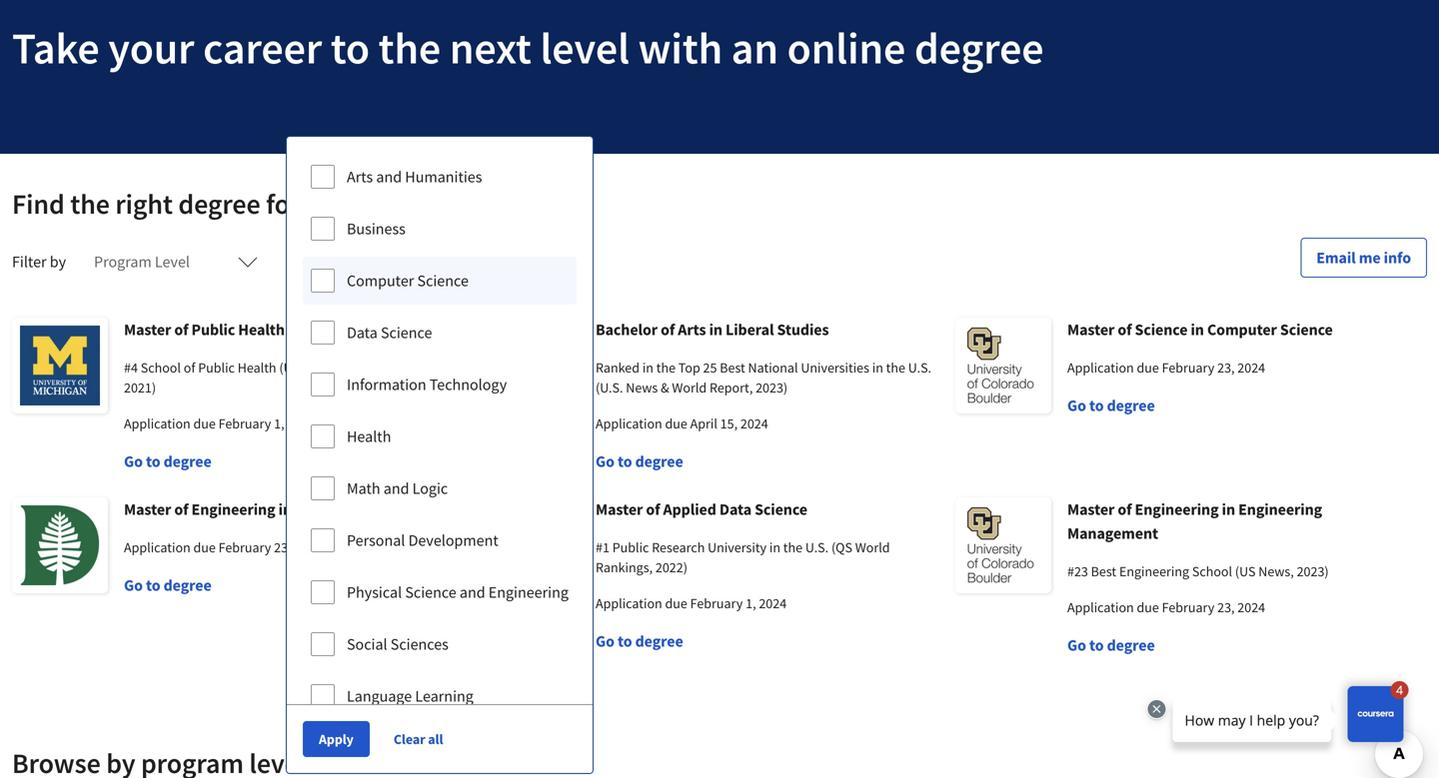 Task type: describe. For each thing, give the bounding box(es) containing it.
all
[[428, 731, 443, 749]]

me
[[1359, 248, 1381, 268]]

master for master of engineering in engineering management
[[1068, 500, 1115, 520]]

application due february 1, 2024 for public
[[124, 415, 315, 433]]

arts and humanities
[[347, 167, 482, 187]]

applied
[[663, 500, 717, 520]]

master for master of applied data science
[[596, 500, 643, 520]]

university of colorado boulder image for master of engineering in engineering management
[[956, 498, 1052, 594]]

filter by
[[12, 252, 66, 272]]

25
[[703, 359, 717, 377]]

dartmouth college image
[[12, 498, 108, 594]]

computer science
[[347, 271, 469, 291]]

learning
[[415, 687, 474, 707]]

application due february 1, 2024 for applied
[[596, 595, 787, 613]]

1 vertical spatial best
[[1091, 563, 1117, 581]]

public inside "#1 public research university in the u.s. (qs world rankings, 2022)"
[[613, 539, 649, 557]]

go to degree for master of engineering in engineering management
[[1068, 636, 1155, 656]]

email me info button
[[1301, 238, 1428, 278]]

liberal
[[726, 320, 774, 340]]

top
[[679, 359, 701, 377]]

23, for science
[[1218, 359, 1235, 377]]

personal development
[[347, 531, 499, 551]]

math and logic
[[347, 479, 448, 499]]

due down master of engineering in computer engineering
[[193, 539, 216, 557]]

application for master of applied data science
[[596, 595, 663, 613]]

#1 public research university in the u.s. (qs world rankings, 2022)
[[596, 539, 890, 577]]

of for bachelor of arts in liberal studies
[[661, 320, 675, 340]]

master for master of science in computer science
[[1068, 320, 1115, 340]]

1 vertical spatial 2023)
[[1297, 563, 1329, 581]]

go to degree for bachelor of arts in liberal studies
[[596, 452, 683, 472]]

application for master of engineering in engineering management
[[1068, 599, 1134, 617]]

1 vertical spatial school
[[1193, 563, 1233, 581]]

application due february 23, 2024 for science
[[1068, 359, 1266, 377]]

university
[[708, 539, 767, 557]]

take
[[12, 20, 100, 75]]

2 vertical spatial 23,
[[1218, 599, 1235, 617]]

0 vertical spatial public
[[191, 320, 235, 340]]

information
[[347, 375, 426, 395]]

1 vertical spatial data
[[720, 500, 752, 520]]

the right find
[[70, 186, 110, 221]]

go to degree for master of applied data science
[[596, 632, 683, 652]]

of for master of science in computer science
[[1118, 320, 1132, 340]]

in inside master of engineering in engineering management
[[1222, 500, 1236, 520]]

master of engineering in computer engineering
[[124, 500, 452, 520]]

the right universities
[[886, 359, 906, 377]]

research
[[652, 539, 705, 557]]

(qs
[[832, 539, 853, 557]]

health inside options list list box
[[347, 427, 391, 447]]

subject button
[[286, 238, 428, 286]]

apply
[[319, 731, 354, 749]]

humanities
[[405, 167, 482, 187]]

you
[[306, 186, 350, 221]]

1 horizontal spatial arts
[[678, 320, 706, 340]]

(u.s. inside #4 school of public health (u.s. news & world report, 2021)
[[279, 359, 307, 377]]

2 vertical spatial and
[[460, 583, 485, 603]]

best inside ranked in the top 25 best national universities in the u.s. (u.s. news & world report, 2023)
[[720, 359, 746, 377]]

physical science and engineering
[[347, 583, 569, 603]]

social
[[347, 635, 387, 655]]

and for logic
[[384, 479, 409, 499]]

computer for master of engineering in computer engineering
[[295, 500, 365, 520]]

application for master of public health
[[124, 415, 191, 433]]

and for humanities
[[376, 167, 402, 187]]

georgetown university image
[[484, 318, 580, 414]]

application due february 23, 2024 for engineering
[[124, 539, 322, 557]]

master of engineering in engineering management
[[1068, 500, 1323, 544]]

bachelor
[[596, 320, 658, 340]]

0 vertical spatial health
[[238, 320, 285, 340]]

#23 best engineering school (us news, 2023)
[[1068, 563, 1329, 581]]

take your career to the next level with an online degree
[[12, 20, 1044, 75]]

rankings,
[[596, 559, 653, 577]]

of for master of engineering in engineering management
[[1118, 500, 1132, 520]]

math
[[347, 479, 380, 499]]

university of michigan image for master of applied data science
[[484, 498, 580, 594]]

& inside ranked in the top 25 best national universities in the u.s. (u.s. news & world report, 2023)
[[661, 379, 669, 397]]

logic
[[413, 479, 448, 499]]

sciences
[[391, 635, 449, 655]]

studies
[[777, 320, 829, 340]]

find
[[12, 186, 65, 221]]

subject
[[298, 252, 348, 272]]

social sciences
[[347, 635, 449, 655]]

news,
[[1259, 563, 1294, 581]]

news inside ranked in the top 25 best national universities in the u.s. (u.s. news & world report, 2023)
[[626, 379, 658, 397]]

universities
[[801, 359, 870, 377]]

online
[[787, 20, 906, 75]]

career
[[203, 20, 322, 75]]

options list list box
[[287, 137, 593, 721]]

public inside #4 school of public health (u.s. news & world report, 2021)
[[198, 359, 235, 377]]

february for master of engineering in engineering management
[[1162, 599, 1215, 617]]

2023) inside ranked in the top 25 best national universities in the u.s. (u.s. news & world report, 2023)
[[756, 379, 788, 397]]

2 vertical spatial application due february 23, 2024
[[1068, 599, 1266, 617]]

computer for master of science in computer science
[[1208, 320, 1277, 340]]

#4
[[124, 359, 138, 377]]

technology
[[430, 375, 507, 395]]

school inside #4 school of public health (u.s. news & world report, 2021)
[[141, 359, 181, 377]]

national
[[748, 359, 798, 377]]

information technology
[[347, 375, 507, 395]]

february for master of applied data science
[[690, 595, 743, 613]]

go for master of applied data science
[[596, 632, 615, 652]]

master of science in computer science
[[1068, 320, 1333, 340]]

next
[[450, 20, 532, 75]]

#23
[[1068, 563, 1089, 581]]

due for master of engineering in engineering management
[[1137, 599, 1160, 617]]

clear all button
[[386, 722, 451, 758]]

& inside #4 school of public health (u.s. news & world report, 2021)
[[344, 359, 353, 377]]

go for master of engineering in engineering management
[[1068, 636, 1087, 656]]

of for master of applied data science
[[646, 500, 660, 520]]

the left next
[[379, 20, 441, 75]]

right
[[115, 186, 173, 221]]



Task type: locate. For each thing, give the bounding box(es) containing it.
23, for engineering
[[274, 539, 291, 557]]

0 vertical spatial 2023)
[[756, 379, 788, 397]]

february down #23 best engineering school (us news, 2023)
[[1162, 599, 1215, 617]]

clear all
[[394, 731, 443, 749]]

email me info
[[1317, 248, 1412, 268]]

1 horizontal spatial (u.s.
[[596, 379, 623, 397]]

master for master of engineering in computer engineering
[[124, 500, 171, 520]]

2 horizontal spatial world
[[856, 539, 890, 557]]

& down the data science on the top left
[[344, 359, 353, 377]]

2024 right 15,
[[741, 415, 769, 433]]

public up rankings,
[[613, 539, 649, 557]]

0 vertical spatial best
[[720, 359, 746, 377]]

filter
[[12, 252, 47, 272]]

the inside "#1 public research university in the u.s. (qs world rankings, 2022)"
[[784, 539, 803, 557]]

0 vertical spatial school
[[141, 359, 181, 377]]

0 horizontal spatial report,
[[393, 359, 437, 377]]

due down 2022)
[[665, 595, 688, 613]]

data
[[347, 323, 378, 343], [720, 500, 752, 520]]

0 vertical spatial university of colorado boulder image
[[956, 318, 1052, 414]]

1 vertical spatial world
[[672, 379, 707, 397]]

0 vertical spatial &
[[344, 359, 353, 377]]

u.s.
[[909, 359, 932, 377], [806, 539, 829, 557]]

best
[[720, 359, 746, 377], [1091, 563, 1117, 581]]

23, down master of engineering in computer engineering
[[274, 539, 291, 557]]

business
[[347, 219, 406, 239]]

university of michigan image
[[12, 318, 108, 414], [484, 498, 580, 594]]

application
[[1068, 359, 1134, 377], [124, 415, 191, 433], [596, 415, 663, 433], [124, 539, 191, 557], [596, 595, 663, 613], [1068, 599, 1134, 617]]

1 horizontal spatial data
[[720, 500, 752, 520]]

master of applied data science
[[596, 500, 808, 520]]

0 vertical spatial application due february 1, 2024
[[124, 415, 315, 433]]

language
[[347, 687, 412, 707]]

go for bachelor of arts in liberal studies
[[596, 452, 615, 472]]

master for master of public health
[[124, 320, 171, 340]]

master
[[124, 320, 171, 340], [1068, 320, 1115, 340], [124, 500, 171, 520], [596, 500, 643, 520], [1068, 500, 1115, 520]]

1 horizontal spatial &
[[661, 379, 669, 397]]

arts up business
[[347, 167, 373, 187]]

go
[[1068, 396, 1087, 416], [124, 452, 143, 472], [596, 452, 615, 472], [124, 576, 143, 596], [596, 632, 615, 652], [1068, 636, 1087, 656]]

0 vertical spatial world
[[356, 359, 390, 377]]

health down master of public health
[[238, 359, 276, 377]]

for
[[266, 186, 300, 221]]

0 vertical spatial 23,
[[1218, 359, 1235, 377]]

1 horizontal spatial news
[[626, 379, 658, 397]]

public up #4 school of public health (u.s. news & world report, 2021) on the left
[[191, 320, 235, 340]]

1 vertical spatial public
[[198, 359, 235, 377]]

apply button
[[303, 722, 370, 758]]

2024 down (us
[[1238, 599, 1266, 617]]

and down development
[[460, 583, 485, 603]]

due down #4 school of public health (u.s. news & world report, 2021) on the left
[[193, 415, 216, 433]]

0 horizontal spatial &
[[344, 359, 353, 377]]

computer
[[347, 271, 414, 291], [1208, 320, 1277, 340], [295, 500, 365, 520]]

report, down the data science on the top left
[[393, 359, 437, 377]]

in
[[709, 320, 723, 340], [1191, 320, 1205, 340], [643, 359, 654, 377], [873, 359, 884, 377], [279, 500, 292, 520], [1222, 500, 1236, 520], [770, 539, 781, 557]]

0 vertical spatial report,
[[393, 359, 437, 377]]

best right #23
[[1091, 563, 1117, 581]]

0 vertical spatial arts
[[347, 167, 373, 187]]

application due april 15, 2024
[[596, 415, 769, 433]]

1 horizontal spatial report,
[[710, 379, 753, 397]]

0 horizontal spatial news
[[310, 359, 342, 377]]

1, down "#1 public research university in the u.s. (qs world rankings, 2022)"
[[746, 595, 756, 613]]

personal
[[347, 531, 405, 551]]

health inside #4 school of public health (u.s. news & world report, 2021)
[[238, 359, 276, 377]]

due for master of applied data science
[[665, 595, 688, 613]]

april
[[690, 415, 718, 433]]

2023) right news,
[[1297, 563, 1329, 581]]

u.s. inside ranked in the top 25 best national universities in the u.s. (u.s. news & world report, 2023)
[[909, 359, 932, 377]]

0 horizontal spatial application due february 1, 2024
[[124, 415, 315, 433]]

1 horizontal spatial application due february 1, 2024
[[596, 595, 787, 613]]

23, down #23 best engineering school (us news, 2023)
[[1218, 599, 1235, 617]]

2 vertical spatial health
[[347, 427, 391, 447]]

science
[[417, 271, 469, 291], [1135, 320, 1188, 340], [1281, 320, 1333, 340], [381, 323, 432, 343], [755, 500, 808, 520], [405, 583, 457, 603]]

(u.s.
[[279, 359, 307, 377], [596, 379, 623, 397]]

your
[[108, 20, 194, 75]]

university of colorado boulder image
[[956, 318, 1052, 414], [956, 498, 1052, 594]]

0 horizontal spatial best
[[720, 359, 746, 377]]

2024 down #4 school of public health (u.s. news & world report, 2021) on the left
[[287, 415, 315, 433]]

1 horizontal spatial school
[[1193, 563, 1233, 581]]

of inside master of engineering in engineering management
[[1118, 500, 1132, 520]]

application for bachelor of arts in liberal studies
[[596, 415, 663, 433]]

of inside #4 school of public health (u.s. news & world report, 2021)
[[184, 359, 195, 377]]

physical
[[347, 583, 402, 603]]

2024
[[1238, 359, 1266, 377], [287, 415, 315, 433], [741, 415, 769, 433], [294, 539, 322, 557], [759, 595, 787, 613], [1238, 599, 1266, 617]]

0 horizontal spatial school
[[141, 359, 181, 377]]

1 vertical spatial university of michigan image
[[484, 498, 580, 594]]

february down master of engineering in computer engineering
[[219, 539, 271, 557]]

1 horizontal spatial 1,
[[746, 595, 756, 613]]

world for data
[[856, 539, 890, 557]]

data up university
[[720, 500, 752, 520]]

1 horizontal spatial world
[[672, 379, 707, 397]]

1 vertical spatial &
[[661, 379, 669, 397]]

development
[[408, 531, 499, 551]]

#1
[[596, 539, 610, 557]]

0 vertical spatial u.s.
[[909, 359, 932, 377]]

due for bachelor of arts in liberal studies
[[665, 415, 688, 433]]

0 horizontal spatial arts
[[347, 167, 373, 187]]

application due february 1, 2024 down 2022)
[[596, 595, 787, 613]]

0 vertical spatial and
[[376, 167, 402, 187]]

15,
[[720, 415, 738, 433]]

news down 'ranked'
[[626, 379, 658, 397]]

(u.s. inside ranked in the top 25 best national universities in the u.s. (u.s. news & world report, 2023)
[[596, 379, 623, 397]]

engineering inside options list list box
[[489, 583, 569, 603]]

due down #23 best engineering school (us news, 2023)
[[1137, 599, 1160, 617]]

2023)
[[756, 379, 788, 397], [1297, 563, 1329, 581]]

2024 for master of applied data science
[[759, 595, 787, 613]]

data inside options list list box
[[347, 323, 378, 343]]

1 vertical spatial news
[[626, 379, 658, 397]]

1 vertical spatial university of colorado boulder image
[[956, 498, 1052, 594]]

0 horizontal spatial 1,
[[274, 415, 284, 433]]

1 vertical spatial computer
[[1208, 320, 1277, 340]]

february for master of public health
[[219, 415, 271, 433]]

0 vertical spatial computer
[[347, 271, 414, 291]]

university of michigan image left #1
[[484, 498, 580, 594]]

2 vertical spatial world
[[856, 539, 890, 557]]

2 vertical spatial computer
[[295, 500, 365, 520]]

2024 down master of engineering in computer engineering
[[294, 539, 322, 557]]

the
[[379, 20, 441, 75], [70, 186, 110, 221], [657, 359, 676, 377], [886, 359, 906, 377], [784, 539, 803, 557]]

february down "#1 public research university in the u.s. (qs world rankings, 2022)"
[[690, 595, 743, 613]]

0 horizontal spatial 2023)
[[756, 379, 788, 397]]

best right 25
[[720, 359, 746, 377]]

in inside "#1 public research university in the u.s. (qs world rankings, 2022)"
[[770, 539, 781, 557]]

level
[[540, 20, 630, 75]]

(u.s. left the 'information'
[[279, 359, 307, 377]]

university of michigan image left the #4
[[12, 318, 108, 414]]

#4 school of public health (u.s. news & world report, 2021)
[[124, 359, 437, 397]]

world down the data science on the top left
[[356, 359, 390, 377]]

due
[[1137, 359, 1160, 377], [193, 415, 216, 433], [665, 415, 688, 433], [193, 539, 216, 557], [665, 595, 688, 613], [1137, 599, 1160, 617]]

1, down #4 school of public health (u.s. news & world report, 2021) on the left
[[274, 415, 284, 433]]

health up math
[[347, 427, 391, 447]]

application due february 23, 2024 down master of science in computer science
[[1068, 359, 1266, 377]]

0 horizontal spatial u.s.
[[806, 539, 829, 557]]

1 vertical spatial arts
[[678, 320, 706, 340]]

1 vertical spatial health
[[238, 359, 276, 377]]

1 vertical spatial report,
[[710, 379, 753, 397]]

find the right degree for you
[[12, 186, 350, 221]]

2024 down master of science in computer science
[[1238, 359, 1266, 377]]

1 vertical spatial application due february 1, 2024
[[596, 595, 787, 613]]

school left (us
[[1193, 563, 1233, 581]]

february down #4 school of public health (u.s. news & world report, 2021) on the left
[[219, 415, 271, 433]]

of for master of engineering in computer engineering
[[174, 500, 188, 520]]

1 horizontal spatial best
[[1091, 563, 1117, 581]]

u.s. inside "#1 public research university in the u.s. (qs world rankings, 2022)"
[[806, 539, 829, 557]]

by
[[50, 252, 66, 272]]

world inside #4 school of public health (u.s. news & world report, 2021)
[[356, 359, 390, 377]]

world down top at the left of the page
[[672, 379, 707, 397]]

0 horizontal spatial data
[[347, 323, 378, 343]]

the left top at the left of the page
[[657, 359, 676, 377]]

1 vertical spatial and
[[384, 479, 409, 499]]

due down master of science in computer science
[[1137, 359, 1160, 377]]

u.s. left (qs
[[806, 539, 829, 557]]

world right (qs
[[856, 539, 890, 557]]

arts up top at the left of the page
[[678, 320, 706, 340]]

1 vertical spatial 1,
[[746, 595, 756, 613]]

february down master of science in computer science
[[1162, 359, 1215, 377]]

0 vertical spatial 1,
[[274, 415, 284, 433]]

0 horizontal spatial university of michigan image
[[12, 318, 108, 414]]

0 vertical spatial data
[[347, 323, 378, 343]]

bachelor of arts in liberal studies
[[596, 320, 829, 340]]

language learning
[[347, 687, 474, 707]]

application due february 23, 2024
[[1068, 359, 1266, 377], [124, 539, 322, 557], [1068, 599, 1266, 617]]

2 vertical spatial public
[[613, 539, 649, 557]]

info
[[1384, 248, 1412, 268]]

application due february 23, 2024 down master of engineering in computer engineering
[[124, 539, 322, 557]]

actions toolbar
[[287, 705, 593, 774]]

1 university of colorado boulder image from the top
[[956, 318, 1052, 414]]

management
[[1068, 524, 1159, 544]]

arts
[[347, 167, 373, 187], [678, 320, 706, 340]]

0 horizontal spatial world
[[356, 359, 390, 377]]

email
[[1317, 248, 1356, 268]]

application due february 23, 2024 down #23 best engineering school (us news, 2023)
[[1068, 599, 1266, 617]]

(us
[[1236, 563, 1256, 581]]

health
[[238, 320, 285, 340], [238, 359, 276, 377], [347, 427, 391, 447]]

health up #4 school of public health (u.s. news & world report, 2021) on the left
[[238, 320, 285, 340]]

due left april
[[665, 415, 688, 433]]

report,
[[393, 359, 437, 377], [710, 379, 753, 397]]

& up application due april 15, 2024
[[661, 379, 669, 397]]

of
[[174, 320, 188, 340], [661, 320, 675, 340], [1118, 320, 1132, 340], [184, 359, 195, 377], [174, 500, 188, 520], [646, 500, 660, 520], [1118, 500, 1132, 520]]

to
[[331, 20, 370, 75], [1090, 396, 1104, 416], [146, 452, 160, 472], [618, 452, 632, 472], [146, 576, 160, 596], [618, 632, 632, 652], [1090, 636, 1104, 656]]

master inside master of engineering in engineering management
[[1068, 500, 1115, 520]]

application due february 1, 2024 down #4 school of public health (u.s. news & world report, 2021) on the left
[[124, 415, 315, 433]]

&
[[344, 359, 353, 377], [661, 379, 669, 397]]

1 vertical spatial (u.s.
[[596, 379, 623, 397]]

school up "2021)"
[[141, 359, 181, 377]]

go to degree for master of public health
[[124, 452, 212, 472]]

data science
[[347, 323, 432, 343]]

and right math
[[384, 479, 409, 499]]

2024 for master of public health
[[287, 415, 315, 433]]

report, inside #4 school of public health (u.s. news & world report, 2021)
[[393, 359, 437, 377]]

ranked in the top 25 best national universities in the u.s. (u.s. news & world report, 2023)
[[596, 359, 932, 397]]

23, down master of science in computer science
[[1218, 359, 1235, 377]]

0 vertical spatial news
[[310, 359, 342, 377]]

2022)
[[656, 559, 688, 577]]

university of michigan image for master of public health
[[12, 318, 108, 414]]

world for health
[[356, 359, 390, 377]]

1 vertical spatial application due february 23, 2024
[[124, 539, 322, 557]]

1 horizontal spatial u.s.
[[909, 359, 932, 377]]

1, for health
[[274, 415, 284, 433]]

0 vertical spatial university of michigan image
[[12, 318, 108, 414]]

1 vertical spatial 23,
[[274, 539, 291, 557]]

0 horizontal spatial (u.s.
[[279, 359, 307, 377]]

0 vertical spatial (u.s.
[[279, 359, 307, 377]]

u.s. right universities
[[909, 359, 932, 377]]

2024 for master of engineering in engineering management
[[1238, 599, 1266, 617]]

report, down 25
[[710, 379, 753, 397]]

public down master of public health
[[198, 359, 235, 377]]

1, for data
[[746, 595, 756, 613]]

and up business
[[376, 167, 402, 187]]

with
[[638, 20, 723, 75]]

computer inside options list list box
[[347, 271, 414, 291]]

23,
[[1218, 359, 1235, 377], [274, 539, 291, 557], [1218, 599, 1235, 617]]

arts inside options list list box
[[347, 167, 373, 187]]

due for master of public health
[[193, 415, 216, 433]]

go to degree
[[1068, 396, 1155, 416], [124, 452, 212, 472], [596, 452, 683, 472], [124, 576, 212, 596], [596, 632, 683, 652], [1068, 636, 1155, 656]]

2021)
[[124, 379, 156, 397]]

clear
[[394, 731, 425, 749]]

world inside "#1 public research university in the u.s. (qs world rankings, 2022)"
[[856, 539, 890, 557]]

engineering
[[191, 500, 275, 520], [368, 500, 452, 520], [1135, 500, 1219, 520], [1239, 500, 1323, 520], [1120, 563, 1190, 581], [489, 583, 569, 603]]

news inside #4 school of public health (u.s. news & world report, 2021)
[[310, 359, 342, 377]]

1,
[[274, 415, 284, 433], [746, 595, 756, 613]]

2024 for bachelor of arts in liberal studies
[[741, 415, 769, 433]]

of for master of public health
[[174, 320, 188, 340]]

an
[[732, 20, 779, 75]]

1 horizontal spatial university of michigan image
[[484, 498, 580, 594]]

ranked
[[596, 359, 640, 377]]

school
[[141, 359, 181, 377], [1193, 563, 1233, 581]]

world inside ranked in the top 25 best national universities in the u.s. (u.s. news & world report, 2023)
[[672, 379, 707, 397]]

0 vertical spatial application due february 23, 2024
[[1068, 359, 1266, 377]]

2 university of colorado boulder image from the top
[[956, 498, 1052, 594]]

february
[[1162, 359, 1215, 377], [219, 415, 271, 433], [219, 539, 271, 557], [690, 595, 743, 613], [1162, 599, 1215, 617]]

report, inside ranked in the top 25 best national universities in the u.s. (u.s. news & world report, 2023)
[[710, 379, 753, 397]]

2024 down "#1 public research university in the u.s. (qs world rankings, 2022)"
[[759, 595, 787, 613]]

2023) down the national
[[756, 379, 788, 397]]

data up the 'information'
[[347, 323, 378, 343]]

news left the 'information'
[[310, 359, 342, 377]]

university of colorado boulder image for master of science in computer science
[[956, 318, 1052, 414]]

public
[[191, 320, 235, 340], [198, 359, 235, 377], [613, 539, 649, 557]]

1 vertical spatial u.s.
[[806, 539, 829, 557]]

master of public health
[[124, 320, 285, 340]]

(u.s. down 'ranked'
[[596, 379, 623, 397]]

the left (qs
[[784, 539, 803, 557]]

go for master of public health
[[124, 452, 143, 472]]

1 horizontal spatial 2023)
[[1297, 563, 1329, 581]]



Task type: vqa. For each thing, say whether or not it's contained in the screenshot.
Arts and Humanities
yes



